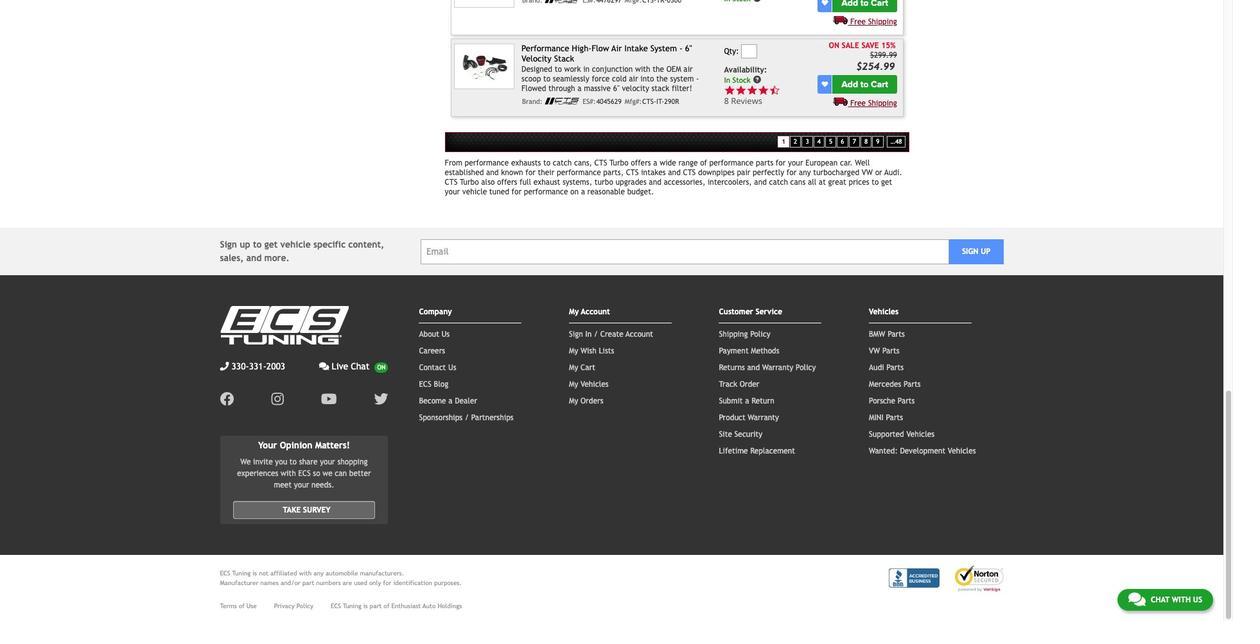 Task type: locate. For each thing, give the bounding box(es) containing it.
1 vertical spatial air
[[629, 74, 638, 83]]

my for my cart
[[569, 364, 578, 373]]

1 horizontal spatial in
[[724, 75, 730, 84]]

0 horizontal spatial /
[[465, 414, 469, 423]]

star image
[[735, 85, 747, 96], [747, 85, 758, 96], [758, 85, 769, 96]]

1 horizontal spatial get
[[881, 178, 892, 187]]

my for my wish lists
[[569, 347, 578, 356]]

order
[[740, 380, 759, 389]]

phone image
[[220, 362, 229, 371]]

1 vertical spatial us
[[448, 364, 456, 373]]

0 vertical spatial air
[[684, 65, 693, 74]]

es#: 4045629 mfg#: cts-it-290r
[[583, 97, 679, 105]]

for down full
[[512, 188, 522, 197]]

through
[[549, 84, 575, 93]]

vw up 'audi'
[[869, 347, 880, 356]]

it-
[[656, 97, 664, 105]]

we
[[240, 458, 251, 467]]

0 horizontal spatial is
[[253, 570, 257, 577]]

free shipping down add to cart button at the top right of the page
[[850, 99, 897, 108]]

turbocharged
[[813, 169, 859, 178]]

content,
[[348, 240, 384, 250]]

0 vertical spatial is
[[253, 570, 257, 577]]

scoop
[[522, 74, 541, 83]]

your right meet
[[294, 481, 309, 490]]

of left use
[[239, 603, 245, 610]]

0 horizontal spatial in
[[585, 330, 592, 339]]

comments image
[[319, 362, 329, 371], [1128, 592, 1146, 608]]

is down used
[[363, 603, 368, 610]]

1 vertical spatial 8
[[864, 138, 868, 145]]

on
[[829, 41, 839, 50]]

a inside performance high-flow air intake system - 6" velocity stack designed to work in conjunction with the oem air scoop to seamlessly force cold air into the system - flowed through a massive 6" velocity stack filter!
[[578, 84, 582, 93]]

2 free from the top
[[850, 99, 866, 108]]

1 vertical spatial shipping
[[868, 99, 897, 108]]

to
[[555, 65, 562, 74], [543, 74, 551, 83], [860, 79, 869, 90], [543, 159, 551, 168], [872, 178, 879, 187], [253, 240, 262, 250], [290, 458, 297, 467]]

free for first free shipping image from the bottom of the page
[[850, 99, 866, 108]]

1 vertical spatial the
[[656, 74, 668, 83]]

vehicles right development
[[948, 447, 976, 456]]

terms of use
[[220, 603, 257, 610]]

enthusiast auto holdings link
[[391, 602, 462, 612]]

2 horizontal spatial of
[[700, 159, 707, 168]]

0 vertical spatial 6"
[[685, 44, 692, 53]]

my up 'my wish lists' link
[[569, 308, 579, 317]]

comments image left live
[[319, 362, 329, 371]]

air up velocity
[[629, 74, 638, 83]]

6" down the "cold"
[[613, 84, 620, 93]]

take
[[283, 506, 301, 515]]

in up wish
[[585, 330, 592, 339]]

any
[[799, 169, 811, 178], [314, 570, 324, 577]]

$254.99
[[856, 60, 895, 72]]

policy for shipping policy
[[750, 330, 770, 339]]

my vehicles link
[[569, 380, 609, 389]]

the up into
[[653, 65, 664, 74]]

15%
[[881, 41, 896, 50]]

cts down range
[[683, 169, 696, 178]]

1 horizontal spatial part
[[370, 603, 382, 610]]

free
[[850, 17, 866, 26], [850, 99, 866, 108]]

question sign image
[[753, 0, 762, 2]]

any up cans
[[799, 169, 811, 178]]

ecs left so
[[298, 470, 311, 479]]

parts
[[756, 159, 773, 168]]

offers up intakes
[[631, 159, 651, 168]]

1 vertical spatial is
[[363, 603, 368, 610]]

es#4476297 - cts-tr-0300 - cts stage 2 turbo upgrade - a perfect upgrade for your stock turbos with no core required! - cts - bmw image
[[454, 0, 514, 8]]

your up cans
[[788, 159, 803, 168]]

free shipping image
[[833, 15, 848, 24], [833, 97, 848, 106]]

cart down the $254.99
[[871, 79, 888, 90]]

catch up their
[[553, 159, 572, 168]]

1 vertical spatial vehicle
[[280, 240, 311, 250]]

0 horizontal spatial policy
[[297, 603, 313, 610]]

question sign image
[[753, 75, 762, 84]]

0 horizontal spatial vehicle
[[280, 240, 311, 250]]

0 vertical spatial account
[[581, 308, 610, 317]]

warranty down return
[[748, 414, 779, 423]]

1 horizontal spatial tuning
[[343, 603, 361, 610]]

0 vertical spatial turbo
[[610, 159, 629, 168]]

1 vertical spatial in
[[585, 330, 592, 339]]

0 vertical spatial offers
[[631, 159, 651, 168]]

opinion
[[280, 441, 312, 451]]

turbo down established
[[460, 178, 479, 187]]

1 vertical spatial comments image
[[1128, 592, 1146, 608]]

2 free shipping from the top
[[850, 99, 897, 108]]

3 star image from the left
[[758, 85, 769, 96]]

0 vertical spatial free shipping
[[850, 17, 897, 26]]

1 horizontal spatial cart
[[871, 79, 888, 90]]

comments image inside chat with us link
[[1128, 592, 1146, 608]]

mercedes
[[869, 380, 901, 389]]

specific
[[313, 240, 346, 250]]

tuning up manufacturer
[[232, 570, 251, 577]]

my cart link
[[569, 364, 595, 373]]

to inside the sign up to get vehicle specific content, sales, and more.
[[253, 240, 262, 250]]

payment
[[719, 347, 749, 356]]

you
[[275, 458, 287, 467]]

0 vertical spatial comments image
[[319, 362, 329, 371]]

enthusiast
[[391, 603, 421, 610]]

up inside sign up button
[[981, 248, 991, 257]]

the up the stack
[[656, 74, 668, 83]]

vehicle inside the sign up to get vehicle specific content, sales, and more.
[[280, 240, 311, 250]]

1 free shipping from the top
[[850, 17, 897, 26]]

1 horizontal spatial chat
[[1151, 596, 1170, 605]]

0 vertical spatial vehicle
[[462, 188, 487, 197]]

0 horizontal spatial up
[[240, 240, 250, 250]]

and up also on the left top
[[486, 169, 499, 178]]

my up the my vehicles
[[569, 364, 578, 373]]

up inside the sign up to get vehicle specific content, sales, and more.
[[240, 240, 250, 250]]

and down perfectly
[[754, 178, 767, 187]]

parts up 'porsche parts' link at right bottom
[[904, 380, 921, 389]]

in for availability:
[[724, 75, 730, 84]]

my left wish
[[569, 347, 578, 356]]

part down only in the bottom of the page
[[370, 603, 382, 610]]

for down manufacturers.
[[383, 580, 391, 587]]

catch down perfectly
[[769, 178, 788, 187]]

free shipping for 1st free shipping image from the top of the page
[[850, 17, 897, 26]]

manufacturer
[[220, 580, 258, 587]]

free shipping image down the add
[[833, 97, 848, 106]]

with inside we invite you to share your shopping experiences with ecs so we can better meet your needs.
[[281, 470, 296, 479]]

1 my from the top
[[569, 308, 579, 317]]

0 horizontal spatial offers
[[497, 178, 517, 187]]

high-
[[572, 44, 592, 53]]

is left not
[[253, 570, 257, 577]]

of left enthusiast
[[384, 603, 389, 610]]

3
[[806, 138, 809, 145]]

careers link
[[419, 347, 445, 356]]

part right and/or
[[302, 580, 314, 587]]

porsche parts link
[[869, 397, 915, 406]]

for up cans
[[787, 169, 797, 178]]

0 horizontal spatial get
[[264, 240, 278, 250]]

0 vertical spatial get
[[881, 178, 892, 187]]

turbo up the "parts,"
[[610, 159, 629, 168]]

with
[[635, 65, 650, 74], [281, 470, 296, 479], [299, 570, 312, 577], [1172, 596, 1191, 605]]

ecs inside ecs tuning is not affiliated with any automobile manufacturers. manufacturer names and/or part numbers are used only for identification purposes.
[[220, 570, 230, 577]]

cts - corporate logo image
[[545, 0, 580, 3], [545, 97, 580, 105]]

in inside availability: in stock
[[724, 75, 730, 84]]

3 my from the top
[[569, 364, 578, 373]]

use
[[247, 603, 257, 610]]

vehicle up more.
[[280, 240, 311, 250]]

0 horizontal spatial part
[[302, 580, 314, 587]]

shipping down add to cart button at the top right of the page
[[868, 99, 897, 108]]

experiences
[[237, 470, 278, 479]]

my for my account
[[569, 308, 579, 317]]

1 horizontal spatial up
[[981, 248, 991, 257]]

sign inside button
[[962, 248, 978, 257]]

1 horizontal spatial air
[[684, 65, 693, 74]]

1 vertical spatial 6"
[[613, 84, 620, 93]]

cts up upgrades
[[626, 169, 639, 178]]

0 horizontal spatial -
[[679, 44, 683, 53]]

0 vertical spatial tuning
[[232, 570, 251, 577]]

2 free shipping image from the top
[[833, 97, 848, 106]]

save
[[862, 41, 879, 50]]

my down my cart link
[[569, 380, 578, 389]]

account right create
[[626, 330, 653, 339]]

1 vertical spatial -
[[696, 74, 699, 83]]

1 vertical spatial free shipping
[[850, 99, 897, 108]]

ecs inside we invite you to share your shopping experiences with ecs so we can better meet your needs.
[[298, 470, 311, 479]]

free shipping image up on
[[833, 15, 848, 24]]

1 vertical spatial tuning
[[343, 603, 361, 610]]

account up the sign in / create account
[[581, 308, 610, 317]]

my for my orders
[[569, 397, 578, 406]]

sign
[[220, 240, 237, 250], [962, 248, 978, 257], [569, 330, 583, 339]]

my left orders at left bottom
[[569, 397, 578, 406]]

cart down wish
[[581, 364, 595, 373]]

great
[[828, 178, 846, 187]]

None text field
[[741, 44, 757, 59]]

prices
[[849, 178, 869, 187]]

vehicle inside from performance exhausts to catch cans, cts turbo offers a wide range of performance parts for your european car. well established and known for their performance parts, cts intakes and cts downpipes pair perfectly for any turbocharged vw or audi. cts turbo also offers full exhaust systems, turbo upgrades and accessories, intercoolers, and catch cans all at great prices to get your vehicle tuned for performance on a reasonable budget.
[[462, 188, 487, 197]]

…48 link
[[887, 136, 906, 148]]

1 horizontal spatial is
[[363, 603, 368, 610]]

for up perfectly
[[776, 159, 786, 168]]

free shipping up save
[[850, 17, 897, 26]]

filter!
[[672, 84, 692, 93]]

turbo
[[595, 178, 613, 187]]

parts for porsche parts
[[898, 397, 915, 406]]

0 vertical spatial -
[[679, 44, 683, 53]]

all
[[808, 178, 816, 187]]

a down seamlessly
[[578, 84, 582, 93]]

1 horizontal spatial comments image
[[1128, 592, 1146, 608]]

2 my from the top
[[569, 347, 578, 356]]

product warranty link
[[719, 414, 779, 423]]

0 vertical spatial part
[[302, 580, 314, 587]]

1 vertical spatial turbo
[[460, 178, 479, 187]]

1 8 reviews link from the top
[[724, 85, 816, 107]]

my for my vehicles
[[569, 380, 578, 389]]

mini parts
[[869, 414, 903, 423]]

cts - corporate logo image up the performance at the left
[[545, 0, 580, 3]]

0 horizontal spatial any
[[314, 570, 324, 577]]

$299.99
[[870, 51, 897, 60]]

get up more.
[[264, 240, 278, 250]]

star image
[[724, 85, 735, 96]]

1 horizontal spatial -
[[696, 74, 699, 83]]

automobile
[[326, 570, 358, 577]]

1 free from the top
[[850, 17, 866, 26]]

2 vertical spatial policy
[[297, 603, 313, 610]]

of
[[700, 159, 707, 168], [239, 603, 245, 610], [384, 603, 389, 610]]

1 vertical spatial free shipping image
[[833, 97, 848, 106]]

2 horizontal spatial policy
[[796, 364, 816, 373]]

2 8 reviews link from the top
[[724, 95, 780, 107]]

0 vertical spatial the
[[653, 65, 664, 74]]

0 horizontal spatial turbo
[[460, 178, 479, 187]]

the
[[653, 65, 664, 74], [656, 74, 668, 83]]

can
[[335, 470, 347, 479]]

and right the sales,
[[246, 253, 262, 264]]

1 horizontal spatial any
[[799, 169, 811, 178]]

ecs
[[419, 380, 431, 389], [298, 470, 311, 479], [220, 570, 230, 577], [331, 603, 341, 610]]

vehicle down also on the left top
[[462, 188, 487, 197]]

6" right system
[[685, 44, 692, 53]]

0 horizontal spatial account
[[581, 308, 610, 317]]

4045629
[[596, 97, 622, 105]]

and up the order
[[747, 364, 760, 373]]

shipping policy
[[719, 330, 770, 339]]

2 horizontal spatial sign
[[962, 248, 978, 257]]

0 horizontal spatial of
[[239, 603, 245, 610]]

1 horizontal spatial vehicle
[[462, 188, 487, 197]]

in up star image on the right
[[724, 75, 730, 84]]

become a dealer
[[419, 397, 477, 406]]

0 vertical spatial add to wish list image
[[822, 0, 828, 6]]

lists
[[599, 347, 614, 356]]

my cart
[[569, 364, 595, 373]]

half star image
[[769, 85, 780, 96]]

get down audi.
[[881, 178, 892, 187]]

pair
[[737, 169, 750, 178]]

es#4045629 - cts-it-290r - performance high-flow air intake system - 6" velocity stack  - designed to work in conjunction with the oem air scoop to seamlessly force cold air into the system - flowed through a massive 6" velocity stack filter! - cts - audi image
[[454, 44, 514, 89]]

9 link
[[872, 136, 883, 148]]

free down add to cart
[[850, 99, 866, 108]]

free shipping for first free shipping image from the bottom of the page
[[850, 99, 897, 108]]

tuning down are
[[343, 603, 361, 610]]

any up the numbers
[[314, 570, 324, 577]]

8 inside 8 reviews link
[[724, 95, 729, 107]]

1 add to wish list image from the top
[[822, 0, 828, 6]]

get inside the sign up to get vehicle specific content, sales, and more.
[[264, 240, 278, 250]]

0 vertical spatial us
[[442, 330, 450, 339]]

comments image left chat with us
[[1128, 592, 1146, 608]]

1 vertical spatial cts - corporate logo image
[[545, 97, 580, 105]]

ecs tuning image
[[220, 307, 348, 345]]

tuning for not
[[232, 570, 251, 577]]

1 vertical spatial free
[[850, 99, 866, 108]]

1 free shipping image from the top
[[833, 15, 848, 24]]

my vehicles
[[569, 380, 609, 389]]

about
[[419, 330, 439, 339]]

wish
[[581, 347, 597, 356]]

0 vertical spatial any
[[799, 169, 811, 178]]

0 vertical spatial 8
[[724, 95, 729, 107]]

5 my from the top
[[569, 397, 578, 406]]

0 vertical spatial catch
[[553, 159, 572, 168]]

sign inside the sign up to get vehicle specific content, sales, and more.
[[220, 240, 237, 250]]

parts down porsche parts
[[886, 414, 903, 423]]

we invite you to share your shopping experiences with ecs so we can better meet your needs.
[[237, 458, 371, 490]]

0 vertical spatial policy
[[750, 330, 770, 339]]

8 left 9
[[864, 138, 868, 145]]

customer
[[719, 308, 753, 317]]

0 vertical spatial cts - corporate logo image
[[545, 0, 580, 3]]

parts down mercedes parts
[[898, 397, 915, 406]]

exhausts
[[511, 159, 541, 168]]

customer service
[[719, 308, 782, 317]]

1 vertical spatial add to wish list image
[[822, 81, 828, 87]]

instagram logo image
[[271, 393, 284, 407]]

a right on
[[581, 188, 585, 197]]

company
[[419, 308, 452, 317]]

with inside performance high-flow air intake system - 6" velocity stack designed to work in conjunction with the oem air scoop to seamlessly force cold air into the system - flowed through a massive 6" velocity stack filter!
[[635, 65, 650, 74]]

1 vertical spatial any
[[314, 570, 324, 577]]

1 vertical spatial chat
[[1151, 596, 1170, 605]]

1 vertical spatial offers
[[497, 178, 517, 187]]

/ down dealer
[[465, 414, 469, 423]]

0 horizontal spatial catch
[[553, 159, 572, 168]]

290r
[[664, 97, 679, 105]]

oem
[[666, 65, 681, 74]]

1 horizontal spatial sign
[[569, 330, 583, 339]]

Email email field
[[421, 240, 949, 265]]

tuning inside ecs tuning is not affiliated with any automobile manufacturers. manufacturer names and/or part numbers are used only for identification purposes.
[[232, 570, 251, 577]]

8 left the reviews
[[724, 95, 729, 107]]

1 vertical spatial part
[[370, 603, 382, 610]]

your
[[788, 159, 803, 168], [445, 188, 460, 197], [320, 458, 335, 467], [294, 481, 309, 490]]

1 horizontal spatial /
[[594, 330, 598, 339]]

availability: in stock
[[724, 65, 767, 84]]

flowed
[[522, 84, 546, 93]]

in
[[724, 75, 730, 84], [585, 330, 592, 339]]

partnerships
[[471, 414, 514, 423]]

1 horizontal spatial of
[[384, 603, 389, 610]]

0 vertical spatial free
[[850, 17, 866, 26]]

0 horizontal spatial air
[[629, 74, 638, 83]]

0 vertical spatial vw
[[862, 169, 873, 178]]

vehicles up orders at left bottom
[[581, 380, 609, 389]]

warranty down methods at bottom
[[762, 364, 793, 373]]

0 horizontal spatial comments image
[[319, 362, 329, 371]]

stock
[[732, 75, 751, 84]]

sign for sign in / create account
[[569, 330, 583, 339]]

parts down the bmw parts
[[882, 347, 900, 356]]

take survey
[[283, 506, 331, 515]]

ecs up manufacturer
[[220, 570, 230, 577]]

cts - corporate logo image down through
[[545, 97, 580, 105]]

0 vertical spatial in
[[724, 75, 730, 84]]

comments image inside live chat link
[[319, 362, 329, 371]]

shipping up "payment"
[[719, 330, 748, 339]]

parts for mini parts
[[886, 414, 903, 423]]

offers down known
[[497, 178, 517, 187]]

track order
[[719, 380, 759, 389]]

shipping up 15%
[[868, 17, 897, 26]]

2 add to wish list image from the top
[[822, 81, 828, 87]]

of right range
[[700, 159, 707, 168]]

free up sale at the right top
[[850, 17, 866, 26]]

established
[[445, 169, 484, 178]]

full
[[520, 178, 531, 187]]

1 horizontal spatial policy
[[750, 330, 770, 339]]

and down wide
[[668, 169, 681, 178]]

shipping
[[868, 17, 897, 26], [868, 99, 897, 108], [719, 330, 748, 339]]

cts down established
[[445, 178, 458, 187]]

8 inside 8 link
[[864, 138, 868, 145]]

vw down well
[[862, 169, 873, 178]]

2 star image from the left
[[747, 85, 758, 96]]

1 horizontal spatial 6"
[[685, 44, 692, 53]]

4 my from the top
[[569, 380, 578, 389]]

ecs left blog
[[419, 380, 431, 389]]

parts right 'bmw'
[[888, 330, 905, 339]]

comments image for live
[[319, 362, 329, 371]]

needs.
[[311, 481, 334, 490]]

is inside ecs tuning is not affiliated with any automobile manufacturers. manufacturer names and/or part numbers are used only for identification purposes.
[[253, 570, 257, 577]]

1 vertical spatial account
[[626, 330, 653, 339]]

reviews
[[731, 95, 762, 107]]

ecs tuning is not affiliated with any automobile manufacturers. manufacturer names and/or part numbers are used only for identification purposes.
[[220, 570, 462, 587]]

vw
[[862, 169, 873, 178], [869, 347, 880, 356]]

air up system
[[684, 65, 693, 74]]

parts up mercedes parts
[[887, 364, 904, 373]]

chat with us link
[[1117, 590, 1213, 611]]

add to wish list image
[[822, 0, 828, 6], [822, 81, 828, 87]]

1 vertical spatial cart
[[581, 364, 595, 373]]

/ left create
[[594, 330, 598, 339]]



Task type: vqa. For each thing, say whether or not it's contained in the screenshot.
Audi 8Y A3/S3/RS3 Trunk Spoiler - Gloss Black
no



Task type: describe. For each thing, give the bounding box(es) containing it.
your opinion matters!
[[258, 441, 350, 451]]

performance up also on the left top
[[465, 159, 509, 168]]

your down established
[[445, 188, 460, 197]]

intakes
[[641, 169, 666, 178]]

site security link
[[719, 431, 762, 440]]

parts,
[[603, 169, 624, 178]]

vehicles up wanted: development vehicles link
[[906, 431, 935, 440]]

ecs for ecs blog
[[419, 380, 431, 389]]

part inside ecs tuning is not affiliated with any automobile manufacturers. manufacturer names and/or part numbers are used only for identification purposes.
[[302, 580, 314, 587]]

youtube logo image
[[321, 393, 337, 407]]

budget.
[[627, 188, 654, 197]]

2 vertical spatial us
[[1193, 596, 1202, 605]]

1 cts - corporate logo image from the top
[[545, 0, 580, 3]]

affiliated
[[270, 570, 297, 577]]

for down exhausts
[[526, 169, 536, 178]]

only
[[369, 580, 381, 587]]

parts for vw parts
[[882, 347, 900, 356]]

become
[[419, 397, 446, 406]]

1 horizontal spatial catch
[[769, 178, 788, 187]]

0 vertical spatial warranty
[[762, 364, 793, 373]]

2 vertical spatial shipping
[[719, 330, 748, 339]]

330-331-2003 link
[[220, 361, 285, 374]]

wanted: development vehicles link
[[869, 447, 976, 456]]

terms
[[220, 603, 237, 610]]

1 vertical spatial vw
[[869, 347, 880, 356]]

track order link
[[719, 380, 759, 389]]

performance high-flow air intake system - 6" velocity stack link
[[522, 44, 692, 64]]

their
[[538, 169, 555, 178]]

availability:
[[724, 65, 767, 74]]

1 star image from the left
[[735, 85, 747, 96]]

8 for 8 reviews
[[724, 95, 729, 107]]

payment methods link
[[719, 347, 779, 356]]

a up intakes
[[653, 159, 657, 168]]

intake
[[624, 44, 648, 53]]

auto
[[423, 603, 436, 610]]

vw inside from performance exhausts to catch cans, cts turbo offers a wide range of performance parts for your european car. well established and known for their performance parts, cts intakes and cts downpipes pair perfectly for any turbocharged vw or audi. cts turbo also offers full exhaust systems, turbo upgrades and accessories, intercoolers, and catch cans all at great prices to get your vehicle tuned for performance on a reasonable budget.
[[862, 169, 873, 178]]

of inside 'link'
[[239, 603, 245, 610]]

submit a return
[[719, 397, 774, 406]]

parts for mercedes parts
[[904, 380, 921, 389]]

parts for audi parts
[[887, 364, 904, 373]]

1 horizontal spatial account
[[626, 330, 653, 339]]

1 vertical spatial policy
[[796, 364, 816, 373]]

331-
[[249, 362, 266, 372]]

blog
[[434, 380, 448, 389]]

security
[[734, 431, 762, 440]]

chat with us
[[1151, 596, 1202, 605]]

stack
[[554, 54, 574, 64]]

2
[[794, 138, 797, 145]]

8 reviews
[[724, 95, 762, 107]]

returns and warranty policy
[[719, 364, 816, 373]]

submit a return link
[[719, 397, 774, 406]]

track
[[719, 380, 737, 389]]

cts up the "parts,"
[[594, 159, 607, 168]]

4
[[817, 138, 821, 145]]

into
[[640, 74, 654, 83]]

0 horizontal spatial cart
[[581, 364, 595, 373]]

1 horizontal spatial offers
[[631, 159, 651, 168]]

cts-
[[642, 97, 656, 105]]

1 vertical spatial warranty
[[748, 414, 779, 423]]

a left dealer
[[448, 397, 452, 406]]

sign for sign up
[[962, 248, 978, 257]]

upgrades
[[616, 178, 647, 187]]

ecs for ecs tuning is part of enthusiast auto holdings
[[331, 603, 341, 610]]

my account
[[569, 308, 610, 317]]

stack
[[652, 84, 669, 93]]

get inside from performance exhausts to catch cans, cts turbo offers a wide range of performance parts for your european car. well established and known for their performance parts, cts intakes and cts downpipes pair perfectly for any turbocharged vw or audi. cts turbo also offers full exhaust systems, turbo upgrades and accessories, intercoolers, and catch cans all at great prices to get your vehicle tuned for performance on a reasonable budget.
[[881, 178, 892, 187]]

sponsorships / partnerships link
[[419, 414, 514, 423]]

for inside ecs tuning is not affiliated with any automobile manufacturers. manufacturer names and/or part numbers are used only for identification purposes.
[[383, 580, 391, 587]]

up for sign up to get vehicle specific content, sales, and more.
[[240, 240, 250, 250]]

is for part
[[363, 603, 368, 610]]

of inside from performance exhausts to catch cans, cts turbo offers a wide range of performance parts for your european car. well established and known for their performance parts, cts intakes and cts downpipes pair perfectly for any turbocharged vw or audi. cts turbo also offers full exhaust systems, turbo upgrades and accessories, intercoolers, and catch cans all at great prices to get your vehicle tuned for performance on a reasonable budget.
[[700, 159, 707, 168]]

in for sign
[[585, 330, 592, 339]]

free for 1st free shipping image from the top of the page
[[850, 17, 866, 26]]

vehicles up the bmw parts
[[869, 308, 899, 317]]

is for not
[[253, 570, 257, 577]]

to inside button
[[860, 79, 869, 90]]

tuning for part
[[343, 603, 361, 610]]

live
[[332, 362, 348, 372]]

meet
[[274, 481, 292, 490]]

audi parts link
[[869, 364, 904, 373]]

and down intakes
[[649, 178, 661, 187]]

sign up
[[962, 248, 991, 257]]

facebook logo image
[[220, 393, 234, 407]]

site security
[[719, 431, 762, 440]]

1 vertical spatial /
[[465, 414, 469, 423]]

0 horizontal spatial 6"
[[613, 84, 620, 93]]

replacement
[[750, 447, 795, 456]]

audi.
[[884, 169, 902, 178]]

performance
[[522, 44, 569, 53]]

any inside from performance exhausts to catch cans, cts turbo offers a wide range of performance parts for your european car. well established and known for their performance parts, cts intakes and cts downpipes pair perfectly for any turbocharged vw or audi. cts turbo also offers full exhaust systems, turbo upgrades and accessories, intercoolers, and catch cans all at great prices to get your vehicle tuned for performance on a reasonable budget.
[[799, 169, 811, 178]]

1 link
[[778, 136, 789, 148]]

us for about us
[[442, 330, 450, 339]]

perfectly
[[753, 169, 784, 178]]

performance down exhaust
[[524, 188, 568, 197]]

my wish lists link
[[569, 347, 614, 356]]

sign in / create account link
[[569, 330, 653, 339]]

to inside we invite you to share your shopping experiences with ecs so we can better meet your needs.
[[290, 458, 297, 467]]

wanted: development vehicles
[[869, 447, 976, 456]]

dealer
[[455, 397, 477, 406]]

2 cts - corporate logo image from the top
[[545, 97, 580, 105]]

0 vertical spatial /
[[594, 330, 598, 339]]

a left return
[[745, 397, 749, 406]]

contact us
[[419, 364, 456, 373]]

sign up button
[[949, 240, 1003, 265]]

submit
[[719, 397, 743, 406]]

any inside ecs tuning is not affiliated with any automobile manufacturers. manufacturer names and/or part numbers are used only for identification purposes.
[[314, 570, 324, 577]]

up for sign up
[[981, 248, 991, 257]]

sign for sign up to get vehicle specific content, sales, and more.
[[220, 240, 237, 250]]

performance up pair
[[709, 159, 754, 168]]

range
[[678, 159, 698, 168]]

matters!
[[315, 441, 350, 451]]

designed
[[522, 65, 552, 74]]

0 horizontal spatial chat
[[351, 362, 369, 372]]

ecs tuning is part of enthusiast auto holdings
[[331, 603, 462, 610]]

porsche
[[869, 397, 895, 406]]

known
[[501, 169, 523, 178]]

parts for bmw parts
[[888, 330, 905, 339]]

reasonable
[[587, 188, 625, 197]]

or
[[875, 169, 882, 178]]

comments image for chat
[[1128, 592, 1146, 608]]

sales,
[[220, 253, 244, 264]]

sale
[[842, 41, 859, 50]]

mini parts link
[[869, 414, 903, 423]]

twitter logo image
[[374, 393, 388, 407]]

your up we
[[320, 458, 335, 467]]

massive
[[584, 84, 611, 93]]

tuned
[[489, 188, 509, 197]]

downpipes
[[698, 169, 735, 178]]

intercoolers,
[[708, 178, 752, 187]]

cart inside button
[[871, 79, 888, 90]]

performance up systems,
[[557, 169, 601, 178]]

and inside the sign up to get vehicle specific content, sales, and more.
[[246, 253, 262, 264]]

mercedes parts
[[869, 380, 921, 389]]

on sale save 15% $299.99 $254.99
[[829, 41, 897, 72]]

0 vertical spatial shipping
[[868, 17, 897, 26]]

ecs for ecs tuning is not affiliated with any automobile manufacturers. manufacturer names and/or part numbers are used only for identification purposes.
[[220, 570, 230, 577]]

vw parts
[[869, 347, 900, 356]]

1 horizontal spatial turbo
[[610, 159, 629, 168]]

ecs blog
[[419, 380, 448, 389]]

5 link
[[825, 136, 836, 148]]

with inside ecs tuning is not affiliated with any automobile manufacturers. manufacturer names and/or part numbers are used only for identification purposes.
[[299, 570, 312, 577]]

8 for 8
[[864, 138, 868, 145]]

7
[[853, 138, 856, 145]]

wanted:
[[869, 447, 898, 456]]

7 link
[[849, 136, 860, 148]]

policy for privacy policy
[[297, 603, 313, 610]]

mini
[[869, 414, 884, 423]]

exhaust
[[534, 178, 560, 187]]

more.
[[264, 253, 289, 264]]

us for contact us
[[448, 364, 456, 373]]



